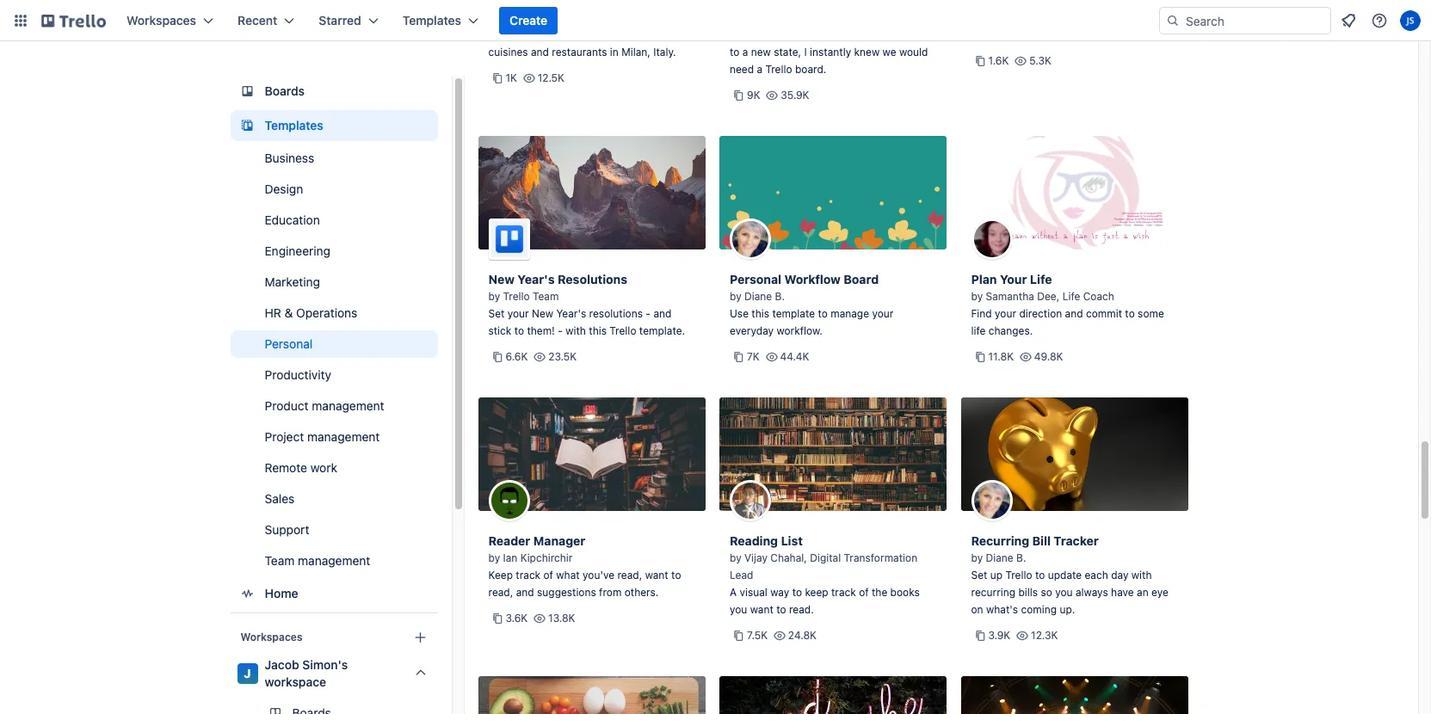 Task type: locate. For each thing, give the bounding box(es) containing it.
0 vertical spatial team
[[533, 290, 559, 303]]

up.
[[1060, 604, 1076, 617]]

diane b. image up use
[[730, 219, 772, 260]]

by inside recurring bill tracker by diane b. set up trello to update each day with recurring bills so you always have an eye on what's coming up.
[[972, 552, 983, 565]]

to right "parents"
[[1167, 11, 1177, 24]]

trello down state,
[[766, 63, 793, 76]]

1 vertical spatial diane b. image
[[972, 480, 1013, 522]]

0 vertical spatial read,
[[618, 569, 643, 582]]

1 vertical spatial this
[[589, 325, 607, 338]]

1 horizontal spatial with
[[1132, 569, 1153, 582]]

personal
[[730, 272, 782, 287], [265, 337, 313, 351]]

1 horizontal spatial team
[[533, 290, 559, 303]]

management down product management link
[[307, 430, 380, 444]]

of left the
[[859, 586, 869, 599]]

1 horizontal spatial diane
[[986, 552, 1014, 565]]

b. down the recurring at the right bottom
[[1017, 552, 1027, 565]]

by inside personal workflow board by diane b. use this template to manage your everyday workflow.
[[730, 290, 742, 303]]

0 vertical spatial management
[[312, 399, 385, 413]]

0 notifications image
[[1339, 10, 1360, 31]]

trello down the resolutions
[[610, 325, 637, 338]]

0 vertical spatial a
[[972, 11, 979, 24]]

a down lead
[[730, 586, 737, 599]]

diane up use
[[745, 290, 773, 303]]

life up dee,
[[1031, 272, 1053, 287]]

this up everyday
[[752, 307, 770, 320]]

0 horizontal spatial you
[[730, 604, 748, 617]]

for
[[1060, 11, 1073, 24]]

to right stick in the top left of the page
[[515, 325, 524, 338]]

bill
[[1033, 534, 1051, 548]]

commit
[[1087, 307, 1123, 320]]

0 vertical spatial track
[[516, 569, 541, 582]]

1 vertical spatial workspaces
[[241, 631, 303, 644]]

year's down resolutions
[[557, 307, 587, 320]]

1 vertical spatial read,
[[489, 586, 513, 599]]

1 horizontal spatial template
[[1014, 11, 1057, 24]]

support link
[[230, 517, 438, 544]]

a
[[743, 46, 749, 59], [757, 63, 763, 76]]

1 horizontal spatial life
[[1063, 290, 1081, 303]]

a left new in the right of the page
[[743, 46, 749, 59]]

0 horizontal spatial workspaces
[[127, 13, 196, 28]]

1 vertical spatial diane
[[986, 552, 1014, 565]]

management for product management
[[312, 399, 385, 413]]

templates up business
[[265, 118, 324, 133]]

read.
[[790, 604, 814, 617]]

management inside "team management" link
[[298, 554, 371, 568]]

1 vertical spatial i
[[805, 46, 807, 59]]

to left manage
[[818, 307, 828, 320]]

year's
[[518, 272, 555, 287], [557, 307, 587, 320]]

you down visual
[[730, 604, 748, 617]]

1 vertical spatial of
[[544, 569, 554, 582]]

0 horizontal spatial team
[[265, 554, 295, 568]]

my up in
[[610, 28, 624, 41]]

recurring bill tracker by diane b. set up trello to update each day with recurring bills so you always have an eye on what's coming up.
[[972, 534, 1169, 617]]

diane
[[745, 290, 773, 303], [986, 552, 1014, 565]]

0 vertical spatial want
[[645, 569, 669, 582]]

your inside 'plan your life by samantha dee, life coach find your direction and commit to some life changes.'
[[995, 307, 1017, 320]]

personal inside personal workflow board by diane b. use this template to manage your everyday workflow.
[[730, 272, 782, 287]]

to left lead
[[672, 569, 682, 582]]

diane for personal
[[745, 290, 773, 303]]

what's
[[987, 604, 1019, 617]]

team down support
[[265, 554, 295, 568]]

3.6k
[[506, 612, 528, 625]]

a up get
[[972, 11, 979, 24]]

0 horizontal spatial a
[[743, 46, 749, 59]]

changes.
[[989, 325, 1033, 338]]

0 vertical spatial diane
[[745, 290, 773, 303]]

by for plan your life
[[972, 290, 983, 303]]

i up instantly
[[844, 28, 847, 41]]

and up template. on the top left of page
[[654, 307, 672, 320]]

b. inside personal workflow board by diane b. use this template to manage your everyday workflow.
[[775, 290, 785, 303]]

personal up use
[[730, 272, 782, 287]]

sales
[[265, 492, 295, 506]]

0 horizontal spatial set
[[489, 307, 505, 320]]

0 horizontal spatial b.
[[775, 290, 785, 303]]

by up find
[[972, 290, 983, 303]]

0 vertical spatial you
[[1056, 586, 1073, 599]]

personal for personal
[[265, 337, 313, 351]]

education
[[265, 213, 320, 227]]

list
[[781, 534, 803, 548]]

your right manage
[[873, 307, 894, 320]]

your
[[508, 307, 529, 320], [873, 307, 894, 320], [995, 307, 1017, 320]]

0 vertical spatial this
[[752, 307, 770, 320]]

13.8k
[[549, 612, 576, 625]]

life
[[1031, 272, 1053, 287], [1063, 290, 1081, 303]]

jacob simon's workspace
[[265, 658, 348, 690]]

simon's
[[303, 658, 348, 672]]

new down trello team "icon"
[[489, 272, 515, 287]]

ian
[[503, 552, 518, 565]]

1 horizontal spatial b.
[[1017, 552, 1027, 565]]

1 horizontal spatial set
[[972, 569, 988, 582]]

by up stick in the top left of the page
[[489, 290, 500, 303]]

1 vertical spatial want
[[751, 604, 774, 617]]

1 horizontal spatial diane b. image
[[972, 480, 1013, 522]]

read, down keep
[[489, 586, 513, 599]]

cuisines
[[489, 46, 528, 59]]

0 horizontal spatial track
[[516, 569, 541, 582]]

project
[[265, 430, 304, 444]]

1 vertical spatial management
[[307, 430, 380, 444]]

and down ongoing
[[531, 46, 549, 59]]

1 horizontal spatial this
[[752, 307, 770, 320]]

0 vertical spatial -
[[646, 307, 651, 320]]

management for team management
[[298, 554, 371, 568]]

template
[[1014, 11, 1057, 24], [773, 307, 815, 320]]

0 vertical spatial year's
[[518, 272, 555, 287]]

b. for personal
[[775, 290, 785, 303]]

always
[[1076, 586, 1109, 599]]

0 horizontal spatial template
[[773, 307, 815, 320]]

0 horizontal spatial personal
[[265, 337, 313, 351]]

workflow.
[[777, 325, 823, 338]]

of down kipchirchir
[[544, 569, 554, 582]]

management for project management
[[307, 430, 380, 444]]

team up them!
[[533, 290, 559, 303]]

track
[[516, 569, 541, 582], [832, 586, 857, 599]]

board
[[844, 272, 879, 287]]

direction
[[1020, 307, 1063, 320]]

and left commit
[[1066, 307, 1084, 320]]

by inside new year's resolutions by trello team set your new year's resolutions - and stick to them! - with this trello template.
[[489, 290, 500, 303]]

recurring
[[972, 586, 1016, 599]]

set
[[489, 307, 505, 320], [972, 569, 988, 582]]

0 horizontal spatial my
[[610, 28, 624, 41]]

eye
[[1152, 586, 1169, 599]]

by up use
[[730, 290, 742, 303]]

productivity
[[265, 368, 332, 382]]

i up board.
[[805, 46, 807, 59]]

create
[[510, 13, 548, 28]]

1 vertical spatial track
[[832, 586, 857, 599]]

1 vertical spatial with
[[1132, 569, 1153, 582]]

vijay chahal, digital transformation lead image
[[730, 480, 772, 522]]

trello up stick in the top left of the page
[[503, 290, 530, 303]]

0 horizontal spatial with
[[566, 325, 586, 338]]

3 your from the left
[[995, 307, 1017, 320]]

1 horizontal spatial my
[[761, 28, 776, 41]]

with inside new year's resolutions by trello team set your new year's resolutions - and stick to them! - with this trello template.
[[566, 325, 586, 338]]

ian kipchirchir image
[[489, 480, 530, 522]]

to inside reader manager by ian kipchirchir keep track of what you've read, want to read, and suggestions from others.
[[672, 569, 682, 582]]

by up lead
[[730, 552, 742, 565]]

expectant
[[1076, 11, 1125, 24]]

by for recurring bill tracker
[[972, 552, 983, 565]]

0 vertical spatial b.
[[775, 290, 785, 303]]

0 horizontal spatial templates
[[265, 118, 324, 133]]

to
[[1167, 11, 1177, 24], [892, 28, 902, 41], [730, 46, 740, 59], [818, 307, 828, 320], [1126, 307, 1136, 320], [515, 325, 524, 338], [672, 569, 682, 582], [1036, 569, 1046, 582], [793, 586, 803, 599], [777, 604, 787, 617]]

- right them!
[[558, 325, 563, 338]]

education link
[[230, 207, 438, 234]]

0 horizontal spatial life
[[1031, 272, 1053, 287]]

0 horizontal spatial diane b. image
[[730, 219, 772, 260]]

0 horizontal spatial new
[[489, 272, 515, 287]]

restaurants
[[552, 46, 607, 59]]

with up an
[[1132, 569, 1153, 582]]

and up 3.6k
[[516, 586, 534, 599]]

manage
[[831, 307, 870, 320]]

1 vertical spatial team
[[265, 554, 295, 568]]

to inside new year's resolutions by trello team set your new year's resolutions - and stick to them! - with this trello template.
[[515, 325, 524, 338]]

year's down trello team "icon"
[[518, 272, 555, 287]]

1 vertical spatial b.
[[1017, 552, 1027, 565]]

a down new in the right of the page
[[757, 63, 763, 76]]

each
[[1085, 569, 1109, 582]]

0 vertical spatial template
[[1014, 11, 1057, 24]]

0 vertical spatial life
[[1031, 272, 1053, 287]]

of
[[597, 28, 607, 41], [544, 569, 554, 582], [859, 586, 869, 599]]

digital
[[810, 552, 841, 565]]

template inside personal workflow board by diane b. use this template to manage your everyday workflow.
[[773, 307, 815, 320]]

read, up others.
[[618, 569, 643, 582]]

want inside reading list by vijay chahal, digital transformation lead a visual way to keep track of the books you want to read.
[[751, 604, 774, 617]]

1 horizontal spatial a
[[972, 11, 979, 24]]

samantha
[[986, 290, 1035, 303]]

0 horizontal spatial diane
[[745, 290, 773, 303]]

favorite
[[627, 28, 664, 41]]

want down visual
[[751, 604, 774, 617]]

with
[[566, 325, 586, 338], [1132, 569, 1153, 582]]

diane b. image
[[730, 219, 772, 260], [972, 480, 1013, 522]]

trello up bills
[[1006, 569, 1033, 582]]

management inside project management 'link'
[[307, 430, 380, 444]]

1 my from the left
[[610, 28, 624, 41]]

to right "way"
[[793, 586, 803, 599]]

to down "way"
[[777, 604, 787, 617]]

use
[[730, 307, 749, 320]]

set inside recurring bill tracker by diane b. set up trello to update each day with recurring bills so you always have an eye on what's coming up.
[[972, 569, 988, 582]]

board image
[[237, 81, 258, 102]]

dee,
[[1038, 290, 1060, 303]]

by left ian
[[489, 552, 500, 565]]

your up stick in the top left of the page
[[508, 307, 529, 320]]

decided
[[850, 28, 889, 41]]

by inside reading list by vijay chahal, digital transformation lead a visual way to keep track of the books you want to read.
[[730, 552, 742, 565]]

diane inside recurring bill tracker by diane b. set up trello to update each day with recurring bills so you always have an eye on what's coming up.
[[986, 552, 1014, 565]]

a inside "a handy template for expectant parents to get prepared."
[[972, 11, 979, 24]]

what
[[557, 569, 580, 582]]

lead
[[730, 569, 754, 582]]

0 vertical spatial i
[[844, 28, 847, 41]]

2 your from the left
[[873, 307, 894, 320]]

this down the resolutions
[[589, 325, 607, 338]]

handy
[[982, 11, 1011, 24]]

set up stick in the top left of the page
[[489, 307, 505, 320]]

engineering
[[265, 244, 331, 258]]

diane inside personal workflow board by diane b. use this template to manage your everyday workflow.
[[745, 290, 773, 303]]

workspace
[[265, 675, 326, 690]]

0 horizontal spatial this
[[589, 325, 607, 338]]

templates right starred popup button
[[403, 13, 462, 28]]

want inside reader manager by ian kipchirchir keep track of what you've read, want to read, and suggestions from others.
[[645, 569, 669, 582]]

1 horizontal spatial templates
[[403, 13, 462, 28]]

24.8k
[[789, 629, 817, 642]]

0 vertical spatial with
[[566, 325, 586, 338]]

1 horizontal spatial workspaces
[[241, 631, 303, 644]]

track down ian
[[516, 569, 541, 582]]

read,
[[618, 569, 643, 582], [489, 586, 513, 599]]

1 horizontal spatial i
[[844, 28, 847, 41]]

you inside recurring bill tracker by diane b. set up trello to update each day with recurring bills so you always have an eye on what's coming up.
[[1056, 586, 1073, 599]]

you down the update
[[1056, 586, 1073, 599]]

b. for recurring
[[1017, 552, 1027, 565]]

0 vertical spatial set
[[489, 307, 505, 320]]

1 vertical spatial -
[[558, 325, 563, 338]]

management down support link
[[298, 554, 371, 568]]

0 vertical spatial personal
[[730, 272, 782, 287]]

reading
[[730, 534, 778, 548]]

by inside 'plan your life by samantha dee, life coach find your direction and commit to some life changes.'
[[972, 290, 983, 303]]

new
[[751, 46, 771, 59]]

1 vertical spatial personal
[[265, 337, 313, 351]]

recurring
[[972, 534, 1030, 548]]

1 your from the left
[[508, 307, 529, 320]]

1 horizontal spatial your
[[873, 307, 894, 320]]

2 horizontal spatial of
[[859, 586, 869, 599]]

0 horizontal spatial a
[[730, 586, 737, 599]]

0 horizontal spatial year's
[[518, 272, 555, 287]]

diane down the recurring at the right bottom
[[986, 552, 1014, 565]]

trello inside when my husband and i decided to move to a new state, i instantly knew we would need a trello board.
[[766, 63, 793, 76]]

7k
[[747, 350, 760, 363]]

with up 23.5k
[[566, 325, 586, 338]]

by down the recurring at the right bottom
[[972, 552, 983, 565]]

this inside personal workflow board by diane b. use this template to manage your everyday workflow.
[[752, 307, 770, 320]]

1 vertical spatial templates
[[265, 118, 324, 133]]

b. inside recurring bill tracker by diane b. set up trello to update each day with recurring bills so you always have an eye on what's coming up.
[[1017, 552, 1027, 565]]

0 horizontal spatial read,
[[489, 586, 513, 599]]

0 horizontal spatial your
[[508, 307, 529, 320]]

management down productivity 'link'
[[312, 399, 385, 413]]

search image
[[1167, 14, 1181, 28]]

to up so
[[1036, 569, 1046, 582]]

management inside product management link
[[312, 399, 385, 413]]

2 horizontal spatial your
[[995, 307, 1017, 320]]

by for personal workflow board
[[730, 290, 742, 303]]

- up template. on the top left of page
[[646, 307, 651, 320]]

1 horizontal spatial you
[[1056, 586, 1073, 599]]

1 horizontal spatial personal
[[730, 272, 782, 287]]

would
[[900, 46, 929, 59]]

template inside "a handy template for expectant parents to get prepared."
[[1014, 11, 1057, 24]]

1 vertical spatial set
[[972, 569, 988, 582]]

my up new in the right of the page
[[761, 28, 776, 41]]

1 vertical spatial template
[[773, 307, 815, 320]]

0 vertical spatial diane b. image
[[730, 219, 772, 260]]

your down samantha
[[995, 307, 1017, 320]]

b. down the workflow
[[775, 290, 785, 303]]

this inside new year's resolutions by trello team set your new year's resolutions - and stick to them! - with this trello template.
[[589, 325, 607, 338]]

you inside reading list by vijay chahal, digital transformation lead a visual way to keep track of the books you want to read.
[[730, 604, 748, 617]]

1 vertical spatial life
[[1063, 290, 1081, 303]]

an ongoing collection of my favorite cuisines and restaurants in milan, italy.
[[489, 28, 677, 59]]

business link
[[230, 145, 438, 172]]

get
[[972, 28, 988, 41]]

new up them!
[[532, 307, 554, 320]]

template up prepared.
[[1014, 11, 1057, 24]]

2 my from the left
[[761, 28, 776, 41]]

1 horizontal spatial a
[[757, 63, 763, 76]]

template up workflow.
[[773, 307, 815, 320]]

1 horizontal spatial track
[[832, 586, 857, 599]]

productivity link
[[230, 362, 438, 389]]

0 vertical spatial templates
[[403, 13, 462, 28]]

set left up
[[972, 569, 988, 582]]

0 horizontal spatial i
[[805, 46, 807, 59]]

and up instantly
[[823, 28, 841, 41]]

1 horizontal spatial of
[[597, 28, 607, 41]]

your
[[1001, 272, 1028, 287]]

find
[[972, 307, 993, 320]]

1 vertical spatial you
[[730, 604, 748, 617]]

0 horizontal spatial of
[[544, 569, 554, 582]]

kipchirchir
[[521, 552, 573, 565]]

2 vertical spatial management
[[298, 554, 371, 568]]

support
[[265, 523, 310, 537]]

personal down &
[[265, 337, 313, 351]]

1 horizontal spatial want
[[751, 604, 774, 617]]

to inside recurring bill tracker by diane b. set up trello to update each day with recurring bills so you always have an eye on what's coming up.
[[1036, 569, 1046, 582]]

0 vertical spatial workspaces
[[127, 13, 196, 28]]

instantly
[[810, 46, 852, 59]]

on
[[972, 604, 984, 617]]

1 vertical spatial a
[[730, 586, 737, 599]]

up
[[991, 569, 1003, 582]]

want up others.
[[645, 569, 669, 582]]

you
[[1056, 586, 1073, 599], [730, 604, 748, 617]]

have
[[1112, 586, 1135, 599]]

you've
[[583, 569, 615, 582]]

set inside new year's resolutions by trello team set your new year's resolutions - and stick to them! - with this trello template.
[[489, 307, 505, 320]]

to left some
[[1126, 307, 1136, 320]]

open information menu image
[[1372, 12, 1389, 29]]

1 horizontal spatial new
[[532, 307, 554, 320]]

trello team image
[[489, 219, 530, 260]]

track right keep
[[832, 586, 857, 599]]

0 vertical spatial a
[[743, 46, 749, 59]]

recent button
[[227, 7, 305, 34]]

workspaces inside dropdown button
[[127, 13, 196, 28]]

hr & operations link
[[230, 300, 438, 327]]

life right dee,
[[1063, 290, 1081, 303]]

of up restaurants
[[597, 28, 607, 41]]

diane b. image up the recurring at the right bottom
[[972, 480, 1013, 522]]

1 vertical spatial a
[[757, 63, 763, 76]]

jacob simon (jacobsimon16) image
[[1401, 10, 1422, 31]]

2 vertical spatial of
[[859, 586, 869, 599]]

hr & operations
[[265, 306, 358, 320]]

track inside reading list by vijay chahal, digital transformation lead a visual way to keep track of the books you want to read.
[[832, 586, 857, 599]]

1 vertical spatial year's
[[557, 307, 587, 320]]

marketing link
[[230, 269, 438, 296]]



Task type: vqa. For each thing, say whether or not it's contained in the screenshot.


Task type: describe. For each thing, give the bounding box(es) containing it.
milan,
[[622, 46, 651, 59]]

back to home image
[[41, 7, 106, 34]]

5.3k
[[1030, 54, 1052, 67]]

create a workspace image
[[410, 628, 431, 648]]

1k
[[506, 71, 517, 84]]

husband
[[778, 28, 820, 41]]

diane b. image for recurring bill tracker
[[972, 480, 1013, 522]]

11.8k
[[989, 350, 1014, 363]]

starred
[[319, 13, 361, 28]]

bills
[[1019, 586, 1039, 599]]

j
[[244, 666, 251, 681]]

track inside reader manager by ian kipchirchir keep track of what you've read, want to read, and suggestions from others.
[[516, 569, 541, 582]]

new year's resolutions by trello team set your new year's resolutions - and stick to them! - with this trello template.
[[489, 272, 685, 338]]

product management
[[265, 399, 385, 413]]

the
[[872, 586, 888, 599]]

3.9k
[[989, 629, 1011, 642]]

you for by
[[730, 604, 748, 617]]

of inside reading list by vijay chahal, digital transformation lead a visual way to keep track of the books you want to read.
[[859, 586, 869, 599]]

operations
[[296, 306, 358, 320]]

board.
[[796, 63, 827, 76]]

state,
[[774, 46, 802, 59]]

my inside when my husband and i decided to move to a new state, i instantly knew we would need a trello board.
[[761, 28, 776, 41]]

0 horizontal spatial -
[[558, 325, 563, 338]]

product management link
[[230, 393, 438, 420]]

your inside personal workflow board by diane b. use this template to manage your everyday workflow.
[[873, 307, 894, 320]]

we
[[883, 46, 897, 59]]

remote work link
[[230, 455, 438, 482]]

1.6k
[[989, 54, 1010, 67]]

to up the need
[[730, 46, 740, 59]]

keep
[[805, 586, 829, 599]]

Search field
[[1181, 8, 1331, 34]]

them!
[[527, 325, 555, 338]]

and inside an ongoing collection of my favorite cuisines and restaurants in milan, italy.
[[531, 46, 549, 59]]

diane for recurring
[[986, 552, 1014, 565]]

of inside an ongoing collection of my favorite cuisines and restaurants in milan, italy.
[[597, 28, 607, 41]]

resolutions
[[558, 272, 628, 287]]

reader
[[489, 534, 531, 548]]

marketing
[[265, 275, 320, 289]]

transformation
[[844, 552, 918, 565]]

when my husband and i decided to move to a new state, i instantly knew we would need a trello board.
[[730, 28, 931, 76]]

an
[[489, 28, 502, 41]]

hr
[[265, 306, 281, 320]]

1 horizontal spatial year's
[[557, 307, 587, 320]]

remote work
[[265, 461, 337, 475]]

workspaces button
[[116, 7, 224, 34]]

coming
[[1022, 604, 1057, 617]]

life
[[972, 325, 986, 338]]

by for new year's resolutions
[[489, 290, 500, 303]]

you for tracker
[[1056, 586, 1073, 599]]

primary element
[[0, 0, 1432, 41]]

an
[[1137, 586, 1149, 599]]

everyday
[[730, 325, 774, 338]]

personal for personal workflow board by diane b. use this template to manage your everyday workflow.
[[730, 272, 782, 287]]

team inside "team management" link
[[265, 554, 295, 568]]

in
[[610, 46, 619, 59]]

1 vertical spatial new
[[532, 307, 554, 320]]

need
[[730, 63, 754, 76]]

by inside reader manager by ian kipchirchir keep track of what you've read, want to read, and suggestions from others.
[[489, 552, 500, 565]]

1 horizontal spatial -
[[646, 307, 651, 320]]

samantha dee, life coach image
[[972, 219, 1013, 260]]

team inside new year's resolutions by trello team set your new year's resolutions - and stick to them! - with this trello template.
[[533, 290, 559, 303]]

tracker
[[1054, 534, 1099, 548]]

way
[[771, 586, 790, 599]]

your inside new year's resolutions by trello team set your new year's resolutions - and stick to them! - with this trello template.
[[508, 307, 529, 320]]

12.5k
[[538, 71, 565, 84]]

team management link
[[230, 548, 438, 575]]

6.6k
[[506, 350, 528, 363]]

home
[[265, 586, 298, 601]]

trello inside recurring bill tracker by diane b. set up trello to update each day with recurring bills so you always have an eye on what's coming up.
[[1006, 569, 1033, 582]]

recent
[[238, 13, 278, 28]]

and inside new year's resolutions by trello team set your new year's resolutions - and stick to them! - with this trello template.
[[654, 307, 672, 320]]

my inside an ongoing collection of my favorite cuisines and restaurants in milan, italy.
[[610, 28, 624, 41]]

templates inside popup button
[[403, 13, 462, 28]]

others.
[[625, 586, 659, 599]]

when
[[730, 28, 758, 41]]

set for new year's resolutions
[[489, 307, 505, 320]]

coach
[[1084, 290, 1115, 303]]

templates link
[[230, 110, 438, 141]]

jacob
[[265, 658, 299, 672]]

day
[[1112, 569, 1129, 582]]

boards link
[[230, 76, 438, 107]]

to inside "a handy template for expectant parents to get prepared."
[[1167, 11, 1177, 24]]

prepared.
[[991, 28, 1038, 41]]

parents
[[1128, 11, 1165, 24]]

1 horizontal spatial read,
[[618, 569, 643, 582]]

of inside reader manager by ian kipchirchir keep track of what you've read, want to read, and suggestions from others.
[[544, 569, 554, 582]]

design
[[265, 182, 303, 196]]

suggestions
[[537, 586, 596, 599]]

35.9k
[[781, 89, 810, 102]]

personal link
[[230, 331, 438, 358]]

chahal,
[[771, 552, 808, 565]]

and inside when my husband and i decided to move to a new state, i instantly knew we would need a trello board.
[[823, 28, 841, 41]]

diane b. image for personal workflow board
[[730, 219, 772, 260]]

work
[[311, 461, 337, 475]]

and inside reader manager by ian kipchirchir keep track of what you've read, want to read, and suggestions from others.
[[516, 586, 534, 599]]

&
[[285, 306, 293, 320]]

home image
[[237, 584, 258, 604]]

to up we
[[892, 28, 902, 41]]

workflow
[[785, 272, 841, 287]]

0 vertical spatial new
[[489, 272, 515, 287]]

to inside 'plan your life by samantha dee, life coach find your direction and commit to some life changes.'
[[1126, 307, 1136, 320]]

boards
[[265, 84, 305, 98]]

resolutions
[[589, 307, 643, 320]]

plan
[[972, 272, 998, 287]]

from
[[599, 586, 622, 599]]

vijay
[[745, 552, 768, 565]]

set for recurring bill tracker
[[972, 569, 988, 582]]

and inside 'plan your life by samantha dee, life coach find your direction and commit to some life changes.'
[[1066, 307, 1084, 320]]

project management
[[265, 430, 380, 444]]

a inside reading list by vijay chahal, digital transformation lead a visual way to keep track of the books you want to read.
[[730, 586, 737, 599]]

business
[[265, 151, 314, 165]]

template board image
[[237, 115, 258, 136]]

templates button
[[392, 7, 489, 34]]

sales link
[[230, 486, 438, 513]]

to inside personal workflow board by diane b. use this template to manage your everyday workflow.
[[818, 307, 828, 320]]

with inside recurring bill tracker by diane b. set up trello to update each day with recurring bills so you always have an eye on what's coming up.
[[1132, 569, 1153, 582]]

some
[[1138, 307, 1165, 320]]

reading list by vijay chahal, digital transformation lead a visual way to keep track of the books you want to read.
[[730, 534, 920, 617]]



